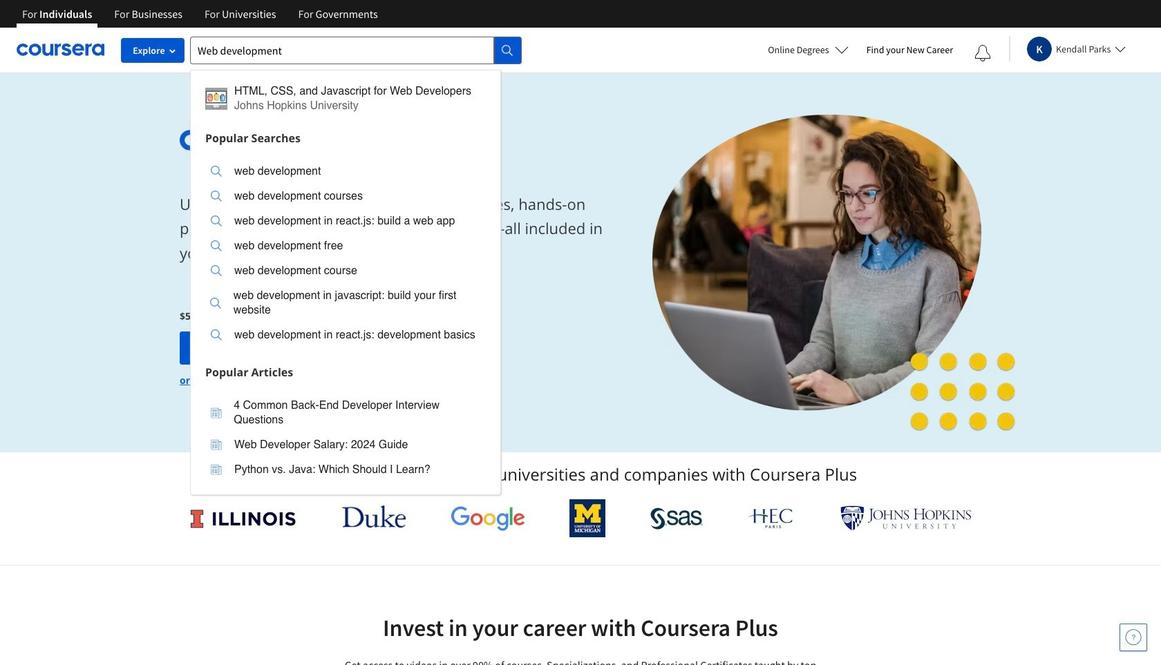 Task type: describe. For each thing, give the bounding box(es) containing it.
duke university image
[[342, 506, 406, 528]]

2 list box from the top
[[191, 385, 501, 495]]

coursera plus image
[[180, 130, 390, 151]]

google image
[[451, 506, 525, 532]]

johns hopkins university image
[[841, 506, 972, 532]]

banner navigation
[[11, 0, 389, 28]]

university of michigan image
[[570, 500, 606, 538]]

1 list box from the top
[[191, 150, 501, 360]]

coursera image
[[17, 39, 104, 61]]

autocomplete results list box
[[190, 70, 501, 496]]

university of illinois at urbana-champaign image
[[189, 508, 297, 530]]



Task type: locate. For each thing, give the bounding box(es) containing it.
sas image
[[651, 508, 703, 530]]

list box
[[191, 150, 501, 360], [191, 385, 501, 495]]

help center image
[[1126, 630, 1142, 647]]

None search field
[[190, 36, 522, 496]]

hec paris image
[[748, 505, 796, 533]]

1 vertical spatial list box
[[191, 385, 501, 495]]

0 vertical spatial list box
[[191, 150, 501, 360]]

What do you want to learn? text field
[[190, 36, 494, 64]]

suggestion image image
[[205, 87, 228, 110], [211, 166, 222, 177], [211, 191, 222, 202], [211, 216, 222, 227], [211, 241, 222, 252], [211, 266, 222, 277], [210, 298, 222, 309], [211, 330, 222, 341], [211, 408, 222, 419], [211, 440, 222, 451], [211, 465, 222, 476]]



Task type: vqa. For each thing, say whether or not it's contained in the screenshot.
1st 'What you'll learn' from the bottom
no



